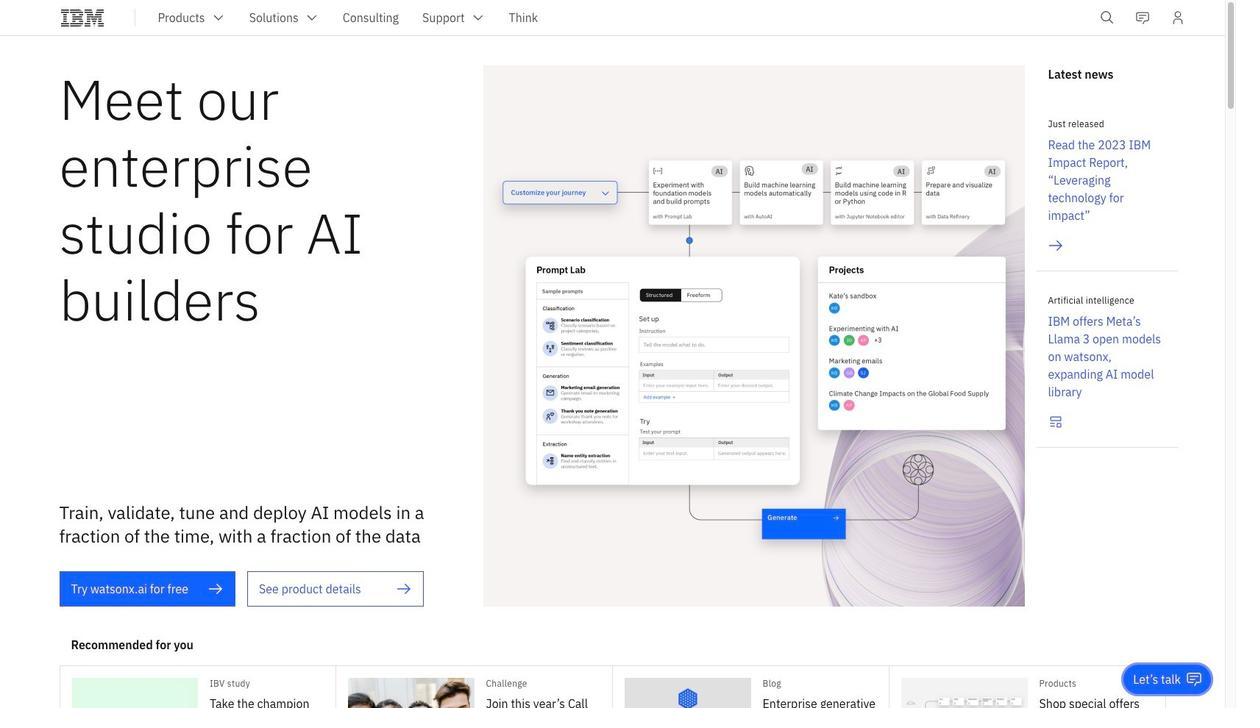 Task type: vqa. For each thing, say whether or not it's contained in the screenshot.
Your privacy choices 'Element'
no



Task type: locate. For each thing, give the bounding box(es) containing it.
let's talk element
[[1134, 672, 1182, 688]]



